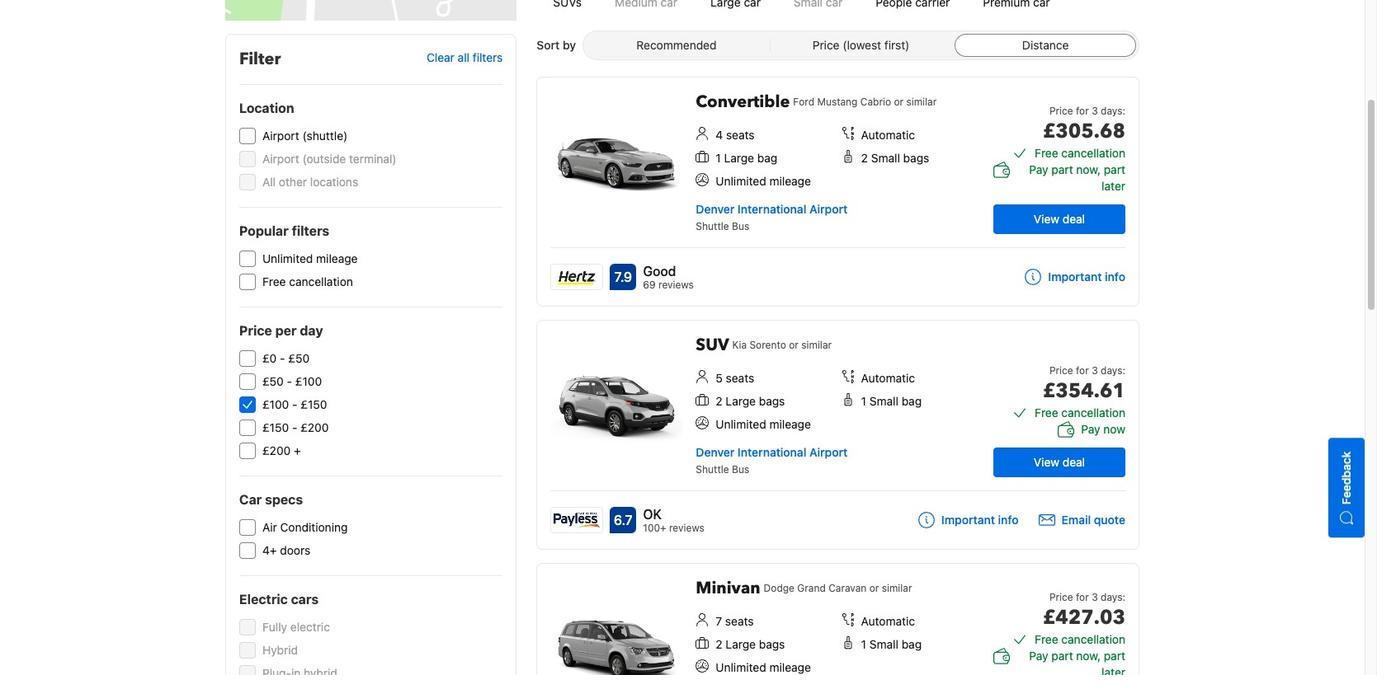 Task type: vqa. For each thing, say whether or not it's contained in the screenshot.
middle or
yes



Task type: locate. For each thing, give the bounding box(es) containing it.
1 horizontal spatial filters
[[473, 51, 503, 65]]

1 vertical spatial denver international airport button
[[696, 446, 848, 460]]

2 days: from the top
[[1101, 365, 1126, 377]]

1 small bag
[[861, 394, 922, 409], [861, 638, 922, 652]]

denver down 5
[[696, 446, 735, 460]]

3 inside price for 3 days: £427.03
[[1092, 592, 1098, 604]]

2 bus from the top
[[732, 464, 750, 476]]

unlimited for convertible
[[716, 174, 766, 188]]

6.7
[[614, 513, 633, 528]]

days: for £305.68
[[1101, 105, 1126, 117]]

mileage down the sorento
[[770, 418, 811, 432]]

1 vertical spatial days:
[[1101, 365, 1126, 377]]

3 up £427.03
[[1092, 592, 1098, 604]]

shuttle down 1 large bag
[[696, 220, 729, 233]]

or inside minivan dodge grand caravan or similar
[[870, 583, 879, 595]]

£200 +
[[262, 444, 301, 458]]

1 denver from the top
[[696, 202, 735, 216]]

for inside price for 3 days: £354.61
[[1076, 365, 1089, 377]]

2 view deal button from the top
[[994, 448, 1126, 478]]

mileage
[[770, 174, 811, 188], [316, 252, 358, 266], [770, 418, 811, 432], [770, 661, 811, 675]]

large
[[724, 151, 754, 165], [726, 394, 756, 409], [726, 638, 756, 652]]

1 vertical spatial later
[[1102, 666, 1126, 676]]

dodge
[[764, 583, 795, 595]]

0 horizontal spatial filters
[[292, 224, 329, 239]]

7 seats
[[716, 615, 754, 629]]

clear all filters
[[427, 51, 503, 65]]

view deal
[[1034, 212, 1085, 226], [1034, 456, 1085, 470]]

0 vertical spatial reviews
[[659, 279, 694, 291]]

similar right the sorento
[[801, 339, 832, 352]]

1 horizontal spatial important
[[1048, 270, 1102, 284]]

1 horizontal spatial £200
[[301, 421, 329, 435]]

price up £305.68
[[1050, 105, 1073, 117]]

1 horizontal spatial important info
[[1048, 270, 1126, 284]]

bag for suv
[[902, 394, 922, 409]]

unlimited for suv
[[716, 418, 766, 432]]

0 vertical spatial £150
[[301, 398, 327, 412]]

0 vertical spatial pay
[[1029, 163, 1049, 177]]

-
[[280, 352, 285, 366], [287, 375, 292, 389], [292, 398, 298, 412], [292, 421, 297, 435]]

1 vertical spatial 3
[[1092, 365, 1098, 377]]

0 horizontal spatial or
[[789, 339, 799, 352]]

1 pay part now, part later from the top
[[1029, 163, 1126, 193]]

2 automatic from the top
[[861, 371, 915, 385]]

2 large bags down 5 seats
[[716, 394, 785, 409]]

good
[[643, 264, 676, 279]]

reviews for £305.68
[[659, 279, 694, 291]]

unlimited mileage down 7 seats
[[716, 661, 811, 675]]

free for £427.03
[[1035, 633, 1059, 647]]

1 vertical spatial 1 small bag
[[861, 638, 922, 652]]

0 vertical spatial deal
[[1063, 212, 1085, 226]]

1 for suv
[[861, 394, 867, 409]]

airport (shuttle)
[[262, 129, 348, 143]]

unlimited down 7 seats
[[716, 661, 766, 675]]

0 vertical spatial or
[[894, 96, 904, 108]]

3 product card group from the top
[[537, 564, 1140, 676]]

1 vertical spatial seats
[[726, 371, 754, 385]]

0 vertical spatial £200
[[301, 421, 329, 435]]

1 vertical spatial denver
[[696, 446, 735, 460]]

100+
[[643, 522, 666, 535]]

pay part now, part later down £427.03
[[1029, 649, 1126, 676]]

mileage for convertible
[[770, 174, 811, 188]]

days: up £354.61
[[1101, 365, 1126, 377]]

0 vertical spatial important info
[[1048, 270, 1126, 284]]

free
[[1035, 146, 1059, 160], [262, 275, 286, 289], [1035, 406, 1059, 420], [1035, 633, 1059, 647]]

automatic for £354.61
[[861, 371, 915, 385]]

2 now, from the top
[[1076, 649, 1101, 664]]

denver international airport button for £305.68
[[696, 202, 848, 216]]

by
[[563, 38, 576, 52]]

bag
[[757, 151, 778, 165], [902, 394, 922, 409], [902, 638, 922, 652]]

2 for minivan
[[716, 638, 723, 652]]

2 denver from the top
[[696, 446, 735, 460]]

1 vertical spatial for
[[1076, 365, 1089, 377]]

for inside price for 3 days: £427.03
[[1076, 592, 1089, 604]]

reviews right 100+
[[669, 522, 705, 535]]

or inside the suv kia sorento or similar
[[789, 339, 799, 352]]

days: inside price for 3 days: £427.03
[[1101, 592, 1126, 604]]

bags
[[903, 151, 929, 165], [759, 394, 785, 409], [759, 638, 785, 652]]

2 denver international airport shuttle bus from the top
[[696, 446, 848, 476]]

similar inside convertible ford mustang cabrio or similar
[[906, 96, 937, 108]]

1 vertical spatial deal
[[1063, 456, 1085, 470]]

£150 up £150 - £200
[[301, 398, 327, 412]]

2 vertical spatial similar
[[882, 583, 912, 595]]

supplied by hertz image
[[552, 265, 603, 290]]

0 vertical spatial important info button
[[1025, 269, 1126, 286]]

mileage for suv
[[770, 418, 811, 432]]

mileage down popular filters
[[316, 252, 358, 266]]

2 denver international airport button from the top
[[696, 446, 848, 460]]

or inside convertible ford mustang cabrio or similar
[[894, 96, 904, 108]]

reviews right 69
[[659, 279, 694, 291]]

2 vertical spatial for
[[1076, 592, 1089, 604]]

0 vertical spatial £100
[[295, 375, 322, 389]]

sort
[[537, 38, 560, 52]]

0 vertical spatial days:
[[1101, 105, 1126, 117]]

£150
[[301, 398, 327, 412], [262, 421, 289, 435]]

denver down 1 large bag
[[696, 202, 735, 216]]

- down '£0 - £50'
[[287, 375, 292, 389]]

price for £305.68
[[1050, 105, 1073, 117]]

later for £305.68
[[1102, 179, 1126, 193]]

cancellation down £427.03
[[1062, 633, 1126, 647]]

2 for from the top
[[1076, 365, 1089, 377]]

mileage for minivan
[[770, 661, 811, 675]]

2 large bags for minivan
[[716, 638, 785, 652]]

denver for £305.68
[[696, 202, 735, 216]]

price inside sort by element
[[813, 38, 840, 52]]

free down £427.03
[[1035, 633, 1059, 647]]

1 bus from the top
[[732, 220, 750, 233]]

1 international from the top
[[738, 202, 807, 216]]

unlimited mileage down 5 seats
[[716, 418, 811, 432]]

for
[[1076, 105, 1089, 117], [1076, 365, 1089, 377], [1076, 592, 1089, 604]]

2 vertical spatial 2
[[716, 638, 723, 652]]

denver
[[696, 202, 735, 216], [696, 446, 735, 460]]

cancellation down £305.68
[[1062, 146, 1126, 160]]

1 vertical spatial now,
[[1076, 649, 1101, 664]]

cancellation up day
[[289, 275, 353, 289]]

similar for convertible
[[906, 96, 937, 108]]

large for £305.68
[[724, 151, 754, 165]]

1 view deal from the top
[[1034, 212, 1085, 226]]

1 now, from the top
[[1076, 163, 1101, 177]]

view deal button for £354.61
[[994, 448, 1126, 478]]

0 horizontal spatial £100
[[262, 398, 289, 412]]

location
[[239, 101, 294, 116]]

3 for £354.61
[[1092, 365, 1098, 377]]

1 3 from the top
[[1092, 105, 1098, 117]]

1 vertical spatial international
[[738, 446, 807, 460]]

unlimited down 5 seats
[[716, 418, 766, 432]]

2 for suv
[[716, 394, 723, 409]]

2 view deal from the top
[[1034, 456, 1085, 470]]

important info for the top important info button
[[1048, 270, 1126, 284]]

£100
[[295, 375, 322, 389], [262, 398, 289, 412]]

2 down 7
[[716, 638, 723, 652]]

specs
[[265, 493, 303, 508]]

for up £427.03
[[1076, 592, 1089, 604]]

0 horizontal spatial £200
[[262, 444, 291, 458]]

electric
[[290, 621, 330, 635]]

day
[[300, 324, 323, 338]]

price inside price for 3 days: £354.61
[[1050, 365, 1073, 377]]

2 vertical spatial bags
[[759, 638, 785, 652]]

air conditioning
[[262, 521, 348, 535]]

1 horizontal spatial £100
[[295, 375, 322, 389]]

kia
[[732, 339, 747, 352]]

price left per
[[239, 324, 272, 338]]

later
[[1102, 179, 1126, 193], [1102, 666, 1126, 676]]

0 horizontal spatial important info
[[942, 513, 1019, 527]]

- down £100 - £150
[[292, 421, 297, 435]]

pay down £305.68
[[1029, 163, 1049, 177]]

5 seats
[[716, 371, 754, 385]]

shuttle up customer rating 6.7 ok element
[[696, 464, 729, 476]]

0 vertical spatial £50
[[288, 352, 310, 366]]

2 shuttle from the top
[[696, 464, 729, 476]]

0 vertical spatial shuttle
[[696, 220, 729, 233]]

£200 up +
[[301, 421, 329, 435]]

free cancellation
[[1035, 146, 1126, 160], [262, 275, 353, 289], [1035, 406, 1126, 420], [1035, 633, 1126, 647]]

0 vertical spatial view deal
[[1034, 212, 1085, 226]]

0 vertical spatial now,
[[1076, 163, 1101, 177]]

deal
[[1063, 212, 1085, 226], [1063, 456, 1085, 470]]

for for £354.61
[[1076, 365, 1089, 377]]

2 vertical spatial product card group
[[537, 564, 1140, 676]]

2 down "cabrio"
[[861, 151, 868, 165]]

1 for from the top
[[1076, 105, 1089, 117]]

1 vertical spatial similar
[[801, 339, 832, 352]]

£100 up £100 - £150
[[295, 375, 322, 389]]

0 vertical spatial bus
[[732, 220, 750, 233]]

3 inside price for 3 days: £354.61
[[1092, 365, 1098, 377]]

0 vertical spatial view deal button
[[994, 205, 1126, 234]]

large down 7 seats
[[726, 638, 756, 652]]

- for £150
[[292, 421, 297, 435]]

for up £354.61
[[1076, 365, 1089, 377]]

cancellation for £305.68
[[1062, 146, 1126, 160]]

price inside price for 3 days: £305.68
[[1050, 105, 1073, 117]]

2 2 large bags from the top
[[716, 638, 785, 652]]

1 vertical spatial view
[[1034, 456, 1060, 470]]

1 denver international airport shuttle bus from the top
[[696, 202, 848, 233]]

car
[[239, 493, 262, 508]]

1 vertical spatial bag
[[902, 394, 922, 409]]

now,
[[1076, 163, 1101, 177], [1076, 649, 1101, 664]]

0 horizontal spatial £50
[[262, 375, 284, 389]]

1 small bag for minivan
[[861, 638, 922, 652]]

cabrio
[[861, 96, 891, 108]]

0 vertical spatial similar
[[906, 96, 937, 108]]

3 for £427.03
[[1092, 592, 1098, 604]]

denver international airport button for £354.61
[[696, 446, 848, 460]]

clear all filters button
[[427, 51, 503, 65]]

2 vertical spatial days:
[[1101, 592, 1126, 604]]

3 days: from the top
[[1101, 592, 1126, 604]]

bus for £354.61
[[732, 464, 750, 476]]

(lowest
[[843, 38, 881, 52]]

3 up £305.68
[[1092, 105, 1098, 117]]

£50 up £50 - £100
[[288, 352, 310, 366]]

free for £305.68
[[1035, 146, 1059, 160]]

seats right 7
[[725, 615, 754, 629]]

1 view deal button from the top
[[994, 205, 1126, 234]]

0 vertical spatial automatic
[[861, 128, 915, 142]]

1 shuttle from the top
[[696, 220, 729, 233]]

1 automatic from the top
[[861, 128, 915, 142]]

unlimited for minivan
[[716, 661, 766, 675]]

1 denver international airport button from the top
[[696, 202, 848, 216]]

filters right the all
[[473, 51, 503, 65]]

2 international from the top
[[738, 446, 807, 460]]

1 vertical spatial reviews
[[669, 522, 705, 535]]

1 view from the top
[[1034, 212, 1060, 226]]

international for £305.68
[[738, 202, 807, 216]]

2 vertical spatial large
[[726, 638, 756, 652]]

or right "cabrio"
[[894, 96, 904, 108]]

0 vertical spatial 2 large bags
[[716, 394, 785, 409]]

important info for important info button to the left
[[942, 513, 1019, 527]]

2 vertical spatial or
[[870, 583, 879, 595]]

free cancellation down £427.03
[[1035, 633, 1126, 647]]

for up £305.68
[[1076, 105, 1089, 117]]

0 vertical spatial large
[[724, 151, 754, 165]]

cancellation up pay now on the right bottom
[[1062, 406, 1126, 420]]

1 vertical spatial £200
[[262, 444, 291, 458]]

for inside price for 3 days: £305.68
[[1076, 105, 1089, 117]]

1 vertical spatial £150
[[262, 421, 289, 435]]

7
[[716, 615, 722, 629]]

1 vertical spatial denver international airport shuttle bus
[[696, 446, 848, 476]]

0 vertical spatial view
[[1034, 212, 1060, 226]]

similar inside minivan dodge grand caravan or similar
[[882, 583, 912, 595]]

product card group
[[537, 77, 1140, 307], [537, 320, 1140, 550], [537, 564, 1140, 676]]

supplied by payless image
[[552, 508, 603, 533]]

free cancellation down £354.61
[[1035, 406, 1126, 420]]

0 vertical spatial product card group
[[537, 77, 1140, 307]]

seats right 5
[[726, 371, 754, 385]]

price inside price for 3 days: £427.03
[[1050, 592, 1073, 604]]

price left "(lowest"
[[813, 38, 840, 52]]

2 vertical spatial pay
[[1029, 649, 1049, 664]]

reviews inside "ok 100+ reviews"
[[669, 522, 705, 535]]

later for £427.03
[[1102, 666, 1126, 676]]

2 3 from the top
[[1092, 365, 1098, 377]]

0 vertical spatial pay part now, part later
[[1029, 163, 1126, 193]]

pay left 'now'
[[1081, 423, 1101, 437]]

mileage down 1 large bag
[[770, 174, 811, 188]]

1 horizontal spatial £150
[[301, 398, 327, 412]]

1 vertical spatial 2 large bags
[[716, 638, 785, 652]]

£100 down £50 - £100
[[262, 398, 289, 412]]

for for £427.03
[[1076, 592, 1089, 604]]

pay down £427.03
[[1029, 649, 1049, 664]]

- for £100
[[292, 398, 298, 412]]

bus
[[732, 220, 750, 233], [732, 464, 750, 476]]

1 vertical spatial view deal
[[1034, 456, 1085, 470]]

1 vertical spatial £100
[[262, 398, 289, 412]]

days: up £427.03
[[1101, 592, 1126, 604]]

1 later from the top
[[1102, 179, 1126, 193]]

1 vertical spatial 2
[[716, 394, 723, 409]]

mileage down dodge
[[770, 661, 811, 675]]

large for £354.61
[[726, 394, 756, 409]]

price up £354.61
[[1050, 365, 1073, 377]]

1 vertical spatial important info
[[942, 513, 1019, 527]]

0 horizontal spatial £150
[[262, 421, 289, 435]]

3 inside price for 3 days: £305.68
[[1092, 105, 1098, 117]]

price
[[813, 38, 840, 52], [1050, 105, 1073, 117], [239, 324, 272, 338], [1050, 365, 1073, 377], [1050, 592, 1073, 604]]

unlimited mileage for suv
[[716, 418, 811, 432]]

0 vertical spatial denver
[[696, 202, 735, 216]]

1 vertical spatial large
[[726, 394, 756, 409]]

2 horizontal spatial or
[[894, 96, 904, 108]]

international
[[738, 202, 807, 216], [738, 446, 807, 460]]

important
[[1048, 270, 1102, 284], [942, 513, 995, 527]]

£200 left +
[[262, 444, 291, 458]]

free cancellation up day
[[262, 275, 353, 289]]

info
[[1105, 270, 1126, 284], [998, 513, 1019, 527]]

product card group containing £305.68
[[537, 77, 1140, 307]]

days: up £305.68
[[1101, 105, 1126, 117]]

1 vertical spatial product card group
[[537, 320, 1140, 550]]

shuttle for £305.68
[[696, 220, 729, 233]]

1 product card group from the top
[[537, 77, 1140, 307]]

£50 down £0
[[262, 375, 284, 389]]

product card group containing £427.03
[[537, 564, 1140, 676]]

filters right the popular
[[292, 224, 329, 239]]

view deal for £305.68
[[1034, 212, 1085, 226]]

similar right "cabrio"
[[906, 96, 937, 108]]

4+
[[262, 544, 277, 558]]

unlimited
[[716, 174, 766, 188], [262, 252, 313, 266], [716, 418, 766, 432], [716, 661, 766, 675]]

denver for £354.61
[[696, 446, 735, 460]]

denver international airport shuttle bus for £305.68
[[696, 202, 848, 233]]

0 horizontal spatial important
[[942, 513, 995, 527]]

1 horizontal spatial important info button
[[1025, 269, 1126, 286]]

days: for £354.61
[[1101, 365, 1126, 377]]

0 vertical spatial important
[[1048, 270, 1102, 284]]

£354.61
[[1043, 378, 1126, 405]]

1 vertical spatial or
[[789, 339, 799, 352]]

£50
[[288, 352, 310, 366], [262, 375, 284, 389]]

1 large bag
[[716, 151, 778, 165]]

view for £354.61
[[1034, 456, 1060, 470]]

2 large bags down 7 seats
[[716, 638, 785, 652]]

2 later from the top
[[1102, 666, 1126, 676]]

unlimited down 1 large bag
[[716, 174, 766, 188]]

pay for £427.03
[[1029, 649, 1049, 664]]

pay part now, part later for £305.68
[[1029, 163, 1126, 193]]

2 1 small bag from the top
[[861, 638, 922, 652]]

1 days: from the top
[[1101, 105, 1126, 117]]

4
[[716, 128, 723, 142]]

days:
[[1101, 105, 1126, 117], [1101, 365, 1126, 377], [1101, 592, 1126, 604]]

1 deal from the top
[[1063, 212, 1085, 226]]

2 deal from the top
[[1063, 456, 1085, 470]]

unlimited mileage down 1 large bag
[[716, 174, 811, 188]]

3 up £354.61
[[1092, 365, 1098, 377]]

denver international airport shuttle bus
[[696, 202, 848, 233], [696, 446, 848, 476]]

unlimited down popular filters
[[262, 252, 313, 266]]

filters
[[473, 51, 503, 65], [292, 224, 329, 239]]

pay part now, part later down £305.68
[[1029, 163, 1126, 193]]

0 vertical spatial seats
[[726, 128, 755, 142]]

now, for £427.03
[[1076, 649, 1101, 664]]

seats
[[726, 128, 755, 142], [726, 371, 754, 385], [725, 615, 754, 629]]

1 2 large bags from the top
[[716, 394, 785, 409]]

shuttle
[[696, 220, 729, 233], [696, 464, 729, 476]]

or right the sorento
[[789, 339, 799, 352]]

part
[[1052, 163, 1073, 177], [1104, 163, 1126, 177], [1052, 649, 1073, 664], [1104, 649, 1126, 664]]

3 for from the top
[[1076, 592, 1089, 604]]

0 vertical spatial bag
[[757, 151, 778, 165]]

later down £305.68
[[1102, 179, 1126, 193]]

important info
[[1048, 270, 1126, 284], [942, 513, 1019, 527]]

0 vertical spatial for
[[1076, 105, 1089, 117]]

reviews
[[659, 279, 694, 291], [669, 522, 705, 535]]

free for £354.61
[[1035, 406, 1059, 420]]

0 vertical spatial info
[[1105, 270, 1126, 284]]

bags for suv
[[759, 394, 785, 409]]

- up £150 - £200
[[292, 398, 298, 412]]

denver international airport button
[[696, 202, 848, 216], [696, 446, 848, 460]]

cars
[[291, 593, 319, 607]]

1 vertical spatial important
[[942, 513, 995, 527]]

1 1 small bag from the top
[[861, 394, 922, 409]]

0 vertical spatial filters
[[473, 51, 503, 65]]

1 for minivan
[[861, 638, 867, 652]]

1 vertical spatial bus
[[732, 464, 750, 476]]

important info button
[[1025, 269, 1126, 286], [918, 512, 1019, 529]]

£150 up "£200 +"
[[262, 421, 289, 435]]

free down £305.68
[[1035, 146, 1059, 160]]

2 pay part now, part later from the top
[[1029, 649, 1126, 676]]

2 vertical spatial bag
[[902, 638, 922, 652]]

4 seats
[[716, 128, 755, 142]]

similar right the caravan
[[882, 583, 912, 595]]

- right £0
[[280, 352, 285, 366]]

1 vertical spatial automatic
[[861, 371, 915, 385]]

1 horizontal spatial or
[[870, 583, 879, 595]]

1 small bag for suv
[[861, 394, 922, 409]]

0 vertical spatial later
[[1102, 179, 1126, 193]]

1 vertical spatial important info button
[[918, 512, 1019, 529]]

2 vertical spatial automatic
[[861, 615, 915, 629]]

reviews inside good 69 reviews
[[659, 279, 694, 291]]

1 vertical spatial small
[[870, 394, 899, 409]]

1 vertical spatial £50
[[262, 375, 284, 389]]

0 vertical spatial denver international airport button
[[696, 202, 848, 216]]

large down 4 seats
[[724, 151, 754, 165]]

minivan
[[696, 578, 761, 600]]

2 vertical spatial 1
[[861, 638, 867, 652]]

days: inside price for 3 days: £354.61
[[1101, 365, 1126, 377]]

2 product card group from the top
[[537, 320, 1140, 550]]

free cancellation for £354.61
[[1035, 406, 1126, 420]]

or right the caravan
[[870, 583, 879, 595]]

(outside
[[302, 152, 346, 166]]

or for convertible
[[894, 96, 904, 108]]

recommended
[[637, 38, 717, 52]]

3 3 from the top
[[1092, 592, 1098, 604]]

2 down 5
[[716, 394, 723, 409]]

price (lowest first)
[[813, 38, 910, 52]]

price up £427.03
[[1050, 592, 1073, 604]]

2 view from the top
[[1034, 456, 1060, 470]]

large down 5 seats
[[726, 394, 756, 409]]

days: inside price for 3 days: £305.68
[[1101, 105, 1126, 117]]

now, down £427.03
[[1076, 649, 1101, 664]]

later down £427.03
[[1102, 666, 1126, 676]]

first)
[[885, 38, 910, 52]]

convertible ford mustang cabrio or similar
[[696, 91, 937, 113]]

customer rating 6.7 ok element
[[643, 505, 705, 525]]

1 vertical spatial 1
[[861, 394, 867, 409]]

free cancellation for £427.03
[[1035, 633, 1126, 647]]

seats right 4
[[726, 128, 755, 142]]

unlimited mileage for convertible
[[716, 174, 811, 188]]

free down £354.61
[[1035, 406, 1059, 420]]

email quote
[[1062, 513, 1126, 527]]

free cancellation down £305.68
[[1035, 146, 1126, 160]]

now, down £305.68
[[1076, 163, 1101, 177]]



Task type: describe. For each thing, give the bounding box(es) containing it.
4+ doors
[[262, 544, 310, 558]]

- for £50
[[287, 375, 292, 389]]

2 large bags for suv
[[716, 394, 785, 409]]

good 69 reviews
[[643, 264, 694, 291]]

£427.03
[[1043, 605, 1126, 632]]

clear
[[427, 51, 455, 65]]

3 for £305.68
[[1092, 105, 1098, 117]]

reviews for £354.61
[[669, 522, 705, 535]]

7.9 element
[[610, 264, 637, 290]]

price per day
[[239, 324, 323, 338]]

important for important info button to the left
[[942, 513, 995, 527]]

bag for minivan
[[902, 638, 922, 652]]

free cancellation for £305.68
[[1035, 146, 1126, 160]]

caravan
[[829, 583, 867, 595]]

2 vertical spatial small
[[870, 638, 899, 652]]

international for £354.61
[[738, 446, 807, 460]]

filter
[[239, 48, 281, 70]]

electric
[[239, 593, 288, 607]]

pay part now, part later for £427.03
[[1029, 649, 1126, 676]]

unlimited mileage down popular filters
[[262, 252, 358, 266]]

small for £305.68
[[871, 151, 900, 165]]

fully
[[262, 621, 287, 635]]

hybrid
[[262, 644, 298, 658]]

0 horizontal spatial important info button
[[918, 512, 1019, 529]]

0 horizontal spatial info
[[998, 513, 1019, 527]]

product card group containing £354.61
[[537, 320, 1140, 550]]

price for £427.03
[[1050, 592, 1073, 604]]

car specs
[[239, 493, 303, 508]]

distance
[[1022, 38, 1069, 52]]

price for £354.61
[[1050, 365, 1073, 377]]

sorento
[[750, 339, 786, 352]]

days: for £427.03
[[1101, 592, 1126, 604]]

0 vertical spatial 1
[[716, 151, 721, 165]]

5
[[716, 371, 723, 385]]

automatic for £305.68
[[861, 128, 915, 142]]

doors
[[280, 544, 310, 558]]

ford
[[793, 96, 815, 108]]

mustang
[[817, 96, 858, 108]]

convertible
[[696, 91, 790, 113]]

suv kia sorento or similar
[[696, 334, 832, 357]]

airport (outside terminal)
[[262, 152, 397, 166]]

£305.68
[[1043, 118, 1126, 145]]

pay for £354.61
[[1081, 423, 1101, 437]]

email quote button
[[1039, 512, 1126, 529]]

small for £354.61
[[870, 394, 899, 409]]

air
[[262, 521, 277, 535]]

6.7 element
[[610, 508, 637, 534]]

£0
[[262, 352, 277, 366]]

now, for £305.68
[[1076, 163, 1101, 177]]

ok 100+ reviews
[[643, 508, 705, 535]]

cancellation for £427.03
[[1062, 633, 1126, 647]]

feedback button
[[1329, 439, 1365, 539]]

£100 - £150
[[262, 398, 327, 412]]

(shuttle)
[[302, 129, 348, 143]]

free up price per day at the left
[[262, 275, 286, 289]]

price for 3 days: £305.68
[[1043, 105, 1126, 145]]

1 vertical spatial filters
[[292, 224, 329, 239]]

sort by element
[[583, 31, 1140, 60]]

electric cars
[[239, 593, 319, 607]]

view deal for £354.61
[[1034, 456, 1085, 470]]

other
[[279, 175, 307, 189]]

bags for minivan
[[759, 638, 785, 652]]

£50 - £100
[[262, 375, 322, 389]]

+
[[294, 444, 301, 458]]

£0 - £50
[[262, 352, 310, 366]]

important for the top important info button
[[1048, 270, 1102, 284]]

price for 3 days: £427.03
[[1043, 592, 1126, 632]]

bus for £305.68
[[732, 220, 750, 233]]

filters inside button
[[473, 51, 503, 65]]

or for minivan
[[870, 583, 879, 595]]

shuttle for £354.61
[[696, 464, 729, 476]]

view deal button for £305.68
[[994, 205, 1126, 234]]

pay now
[[1081, 423, 1126, 437]]

grand
[[797, 583, 826, 595]]

ok
[[643, 508, 662, 522]]

fully electric
[[262, 621, 330, 635]]

7.9
[[614, 270, 632, 285]]

for for £305.68
[[1076, 105, 1089, 117]]

- for £0
[[280, 352, 285, 366]]

1 horizontal spatial £50
[[288, 352, 310, 366]]

conditioning
[[280, 521, 348, 535]]

popular filters
[[239, 224, 329, 239]]

minivan dodge grand caravan or similar
[[696, 578, 912, 600]]

quote
[[1094, 513, 1126, 527]]

email
[[1062, 513, 1091, 527]]

all
[[458, 51, 470, 65]]

1 horizontal spatial info
[[1105, 270, 1126, 284]]

all
[[262, 175, 276, 189]]

suv
[[696, 334, 729, 357]]

0 vertical spatial bags
[[903, 151, 929, 165]]

terminal)
[[349, 152, 397, 166]]

pay for £305.68
[[1029, 163, 1049, 177]]

now
[[1104, 423, 1126, 437]]

all other locations
[[262, 175, 358, 189]]

locations
[[310, 175, 358, 189]]

2 small bags
[[861, 151, 929, 165]]

similar inside the suv kia sorento or similar
[[801, 339, 832, 352]]

view for £305.68
[[1034, 212, 1060, 226]]

price for 3 days: £354.61
[[1043, 365, 1126, 405]]

£150 - £200
[[262, 421, 329, 435]]

cancellation for £354.61
[[1062, 406, 1126, 420]]

seats for £354.61
[[726, 371, 754, 385]]

0 vertical spatial 2
[[861, 151, 868, 165]]

3 automatic from the top
[[861, 615, 915, 629]]

feedback
[[1339, 452, 1353, 506]]

denver international airport shuttle bus for £354.61
[[696, 446, 848, 476]]

seats for £305.68
[[726, 128, 755, 142]]

per
[[275, 324, 297, 338]]

popular
[[239, 224, 289, 239]]

customer rating 7.9 good element
[[643, 262, 694, 281]]

deal for £305.68
[[1063, 212, 1085, 226]]

sort by
[[537, 38, 576, 52]]

2 vertical spatial seats
[[725, 615, 754, 629]]

similar for minivan
[[882, 583, 912, 595]]

69
[[643, 279, 656, 291]]

deal for £354.61
[[1063, 456, 1085, 470]]

unlimited mileage for minivan
[[716, 661, 811, 675]]



